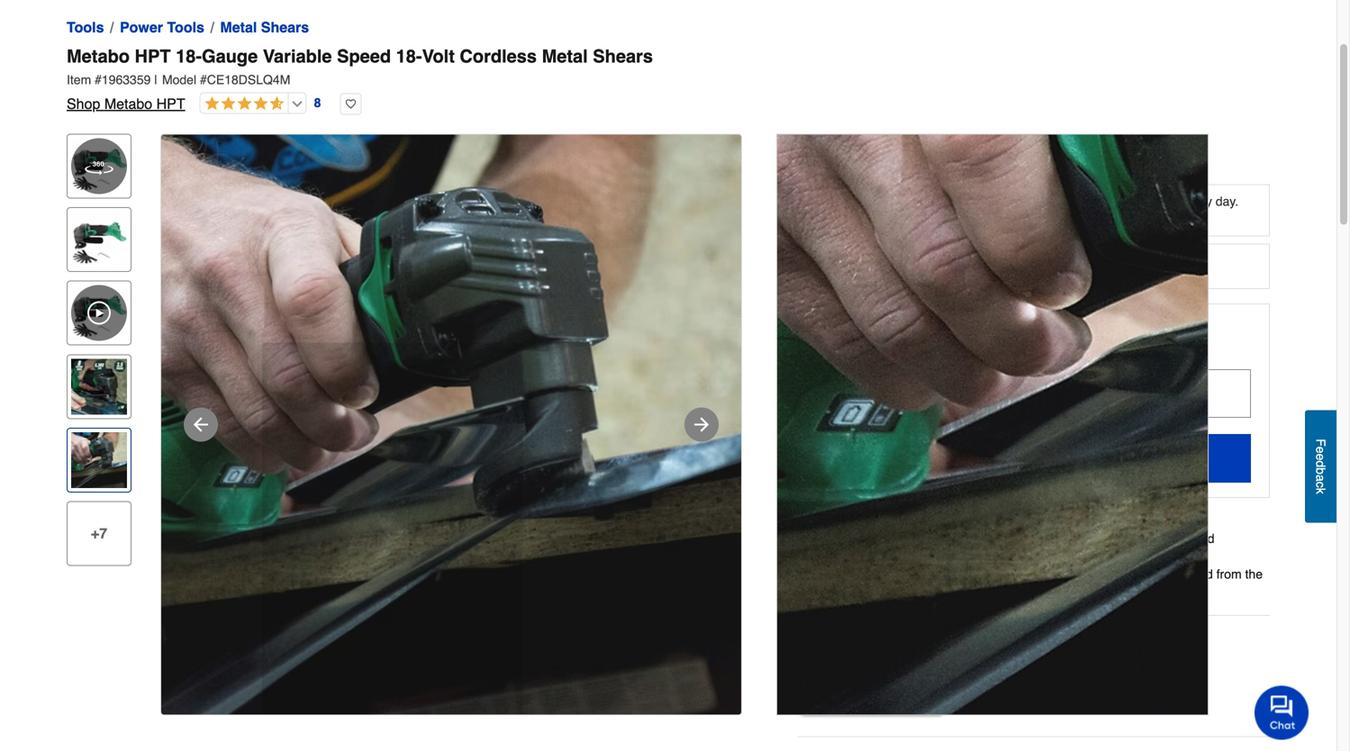 Task type: locate. For each thing, give the bounding box(es) containing it.
1963359
[[102, 73, 151, 87]]

metabo down 1963359
[[104, 95, 152, 112]]

ce18dslq4m
[[207, 73, 290, 87]]

1 horizontal spatial metal
[[542, 46, 588, 67]]

me
[[1046, 450, 1066, 467]]

item number 1 9 6 3 3 5 9 and model number c e 1 8 d s l q 4 m element
[[67, 71, 1270, 89]]

8-
[[869, 532, 880, 546]]

hand
[[1185, 567, 1213, 581]]

1 vertical spatial hpt
[[156, 95, 185, 112]]

the
[[1042, 532, 1059, 546], [1003, 567, 1021, 581], [1104, 567, 1122, 581], [1246, 567, 1263, 581]]

1 e from the top
[[1314, 447, 1328, 454]]

4.6 stars image
[[201, 96, 284, 113]]

metabo hpt  #ce18dslq4m - thumbnail2 image
[[71, 359, 127, 415]]

this item is out of stock we'll notify you once this item is back in stock.
[[846, 323, 1108, 353]]

0 horizontal spatial #
[[95, 73, 102, 87]]

shears
[[261, 19, 309, 36], [593, 46, 653, 67]]

5,300
[[867, 514, 898, 528]]

metabo up item
[[67, 46, 130, 67]]

learn inside the $189.05 when you choose 5% savings on eligible purchases every day. learn how
[[841, 212, 873, 227]]

learn how link
[[1126, 259, 1190, 274]]

shears up item number 1 9 6 3 3 5 9 and model number c e 1 8 d s l q 4 m element
[[593, 46, 653, 67]]

0 vertical spatial learn
[[841, 212, 873, 227]]

00
[[861, 136, 889, 164]]

power: 5,300 rpm for faster cutting speed blades: 8-cutting edge blades x 2 offer the user easy replacement and extended service life safety: protector plate built into the tool to protect the operator's hand from the cuttings
[[812, 514, 1263, 599]]

stock
[[978, 323, 1020, 335]]

shears up the variable
[[261, 19, 309, 36]]

the right into
[[1003, 567, 1021, 581]]

0 horizontal spatial 18-
[[176, 46, 202, 67]]

a
[[1314, 475, 1328, 482]]

|
[[154, 73, 158, 87]]

e
[[1314, 447, 1328, 454], [1314, 454, 1328, 461]]

metal
[[220, 19, 257, 36], [542, 46, 588, 67]]

# right model
[[200, 73, 207, 87]]

0 vertical spatial hpt
[[135, 46, 171, 67]]

Enter Email Address text field
[[824, 369, 1244, 409]]

18-
[[176, 46, 202, 67], [396, 46, 422, 67]]

item
[[991, 339, 1015, 353]]

blades
[[952, 532, 989, 546]]

e up b
[[1314, 454, 1328, 461]]

0 vertical spatial metabo
[[67, 46, 130, 67]]

hpt down model
[[156, 95, 185, 112]]

notify
[[1002, 450, 1042, 467]]

cuttings
[[812, 585, 856, 599]]

when
[[890, 194, 920, 209]]

1 horizontal spatial 18-
[[396, 46, 422, 67]]

stock.
[[1075, 339, 1108, 353]]

metal up the gauge
[[220, 19, 257, 36]]

0 vertical spatial shears
[[261, 19, 309, 36]]

tools right power
[[167, 19, 204, 36]]

power tools link
[[120, 17, 204, 38]]

cutting
[[987, 514, 1024, 528], [880, 532, 917, 546]]

and
[[1194, 532, 1215, 546]]

power:
[[812, 514, 863, 528]]

with
[[1032, 259, 1055, 274]]

hpt inside metabo hpt 18-gauge variable speed 18-volt cordless metal shears item # 1963359 | model # ce18dslq4m
[[135, 46, 171, 67]]

1 horizontal spatial #
[[200, 73, 207, 87]]

1 vertical spatial learn
[[1126, 259, 1160, 274]]

2 18- from the left
[[396, 46, 422, 67]]

from
[[809, 687, 839, 702]]

0 horizontal spatial cutting
[[880, 532, 917, 546]]

1 vertical spatial shears
[[593, 46, 653, 67]]

out
[[928, 323, 953, 335]]

0 horizontal spatial learn
[[841, 212, 873, 227]]

2
[[1003, 532, 1010, 546]]

# right item
[[95, 73, 102, 87]]

$29.97
[[842, 687, 881, 702]]

1 vertical spatial you
[[914, 339, 934, 353]]

you right when
[[924, 194, 944, 209]]

cutting up 2
[[987, 514, 1024, 528]]

0 vertical spatial you
[[924, 194, 944, 209]]

1 horizontal spatial tools
[[167, 19, 204, 36]]

1 vertical spatial metal
[[542, 46, 588, 67]]

metabo
[[67, 46, 130, 67], [104, 95, 152, 112]]

.
[[854, 136, 861, 164]]

shop
[[67, 95, 100, 112]]

1 horizontal spatial learn
[[1126, 259, 1160, 274]]

0 horizontal spatial tools
[[67, 19, 104, 36]]

how
[[1164, 259, 1190, 274]]

notify me
[[1002, 450, 1066, 467]]

of
[[957, 323, 974, 335]]

learn
[[841, 212, 873, 227], [1126, 259, 1160, 274]]

heart outline image
[[340, 93, 362, 115]]

0 horizontal spatial metal
[[220, 19, 257, 36]]

tools up item
[[67, 19, 104, 36]]

enter
[[861, 385, 895, 402]]

learn right 'pay'
[[1126, 259, 1160, 274]]

how
[[877, 212, 900, 227]]

1 18- from the left
[[176, 46, 202, 67]]

metal right cordless
[[542, 46, 588, 67]]

user
[[1063, 532, 1087, 546]]

gauge
[[202, 46, 258, 67]]

hpt up the | in the top left of the page
[[135, 46, 171, 67]]

every
[[1182, 194, 1212, 209]]

once
[[937, 339, 965, 353]]

tools link
[[67, 17, 104, 38]]

learn down "$189.05"
[[841, 212, 873, 227]]

1 tools from the left
[[67, 19, 104, 36]]

0 vertical spatial cutting
[[987, 514, 1024, 528]]

e up d
[[1314, 447, 1328, 454]]

1 horizontal spatial shears
[[593, 46, 653, 67]]

extended
[[812, 549, 864, 564]]

metal shears
[[220, 19, 309, 36]]

18- right speed
[[396, 46, 422, 67]]

18- up model
[[176, 46, 202, 67]]

0 vertical spatial metal
[[220, 19, 257, 36]]

metabo inside metabo hpt 18-gauge variable speed 18-volt cordless metal shears item # 1963359 | model # ce18dslq4m
[[67, 46, 130, 67]]

cutting up service
[[880, 532, 917, 546]]

$189.05 when you choose 5% savings on eligible purchases every day. learn how
[[841, 194, 1239, 227]]

in
[[1062, 339, 1071, 353]]

chat invite button image
[[1255, 685, 1310, 740]]

notify me button
[[817, 434, 1251, 483], [817, 434, 1251, 483]]

+7
[[91, 525, 107, 542]]

you inside this item is out of stock we'll notify you once this item is back in stock.
[[914, 339, 934, 353]]

you down is
[[914, 339, 934, 353]]

speed
[[337, 46, 391, 67]]

#
[[95, 73, 102, 87], [200, 73, 207, 87]]

for
[[933, 514, 948, 528]]



Task type: describe. For each thing, give the bounding box(es) containing it.
$17.97
[[990, 259, 1029, 274]]

arrow right image
[[691, 414, 713, 436]]

the right protect
[[1104, 567, 1122, 581]]

model
[[162, 73, 196, 87]]

on
[[1060, 194, 1074, 209]]

1 horizontal spatial cutting
[[987, 514, 1024, 528]]

1 vertical spatial metabo
[[104, 95, 152, 112]]

warning image
[[817, 323, 833, 340]]

tool
[[1024, 567, 1045, 581]]

arrow left image
[[190, 414, 212, 436]]

service
[[867, 549, 907, 564]]

you inside the $189.05 when you choose 5% savings on eligible purchases every day. learn how
[[924, 194, 944, 209]]

address
[[939, 385, 991, 402]]

installments
[[906, 259, 973, 274]]

eligible
[[1077, 194, 1116, 209]]

199
[[812, 136, 854, 164]]

metabo hpt  #ce18dslq4m - thumbnail image
[[71, 212, 127, 268]]

offer
[[1013, 532, 1038, 546]]

monthly
[[858, 259, 903, 274]]

2 e from the top
[[1314, 454, 1328, 461]]

easy
[[1091, 532, 1118, 546]]

metal shears link
[[220, 17, 309, 38]]

f e e d b a c k button
[[1305, 410, 1337, 523]]

notify
[[880, 339, 910, 353]]

metabo hpt  #ce18dslq4m - 3 image
[[161, 135, 741, 715]]

protection
[[828, 666, 891, 681]]

we'll
[[850, 339, 876, 353]]

protect
[[1062, 567, 1101, 581]]

operator's
[[1125, 567, 1182, 581]]

metabo hpt 18-gauge variable speed 18-volt cordless metal shears item # 1963359 | model # ce18dslq4m
[[67, 46, 653, 87]]

shop metabo hpt
[[67, 95, 185, 112]]

life
[[911, 549, 927, 564]]

of
[[976, 259, 987, 274]]

plate
[[922, 567, 949, 581]]

k
[[1314, 488, 1328, 494]]

is
[[1019, 339, 1028, 353]]

this
[[846, 323, 874, 335]]

f
[[1314, 439, 1328, 447]]

1 # from the left
[[95, 73, 102, 87]]

5%
[[992, 194, 1010, 209]]

item
[[67, 73, 91, 87]]

+7 button
[[67, 501, 132, 566]]

the down speed
[[1042, 532, 1059, 546]]

variable
[[263, 46, 332, 67]]

built
[[953, 567, 976, 581]]

metabo hpt  #ce18dslq4m - thumbnail3 image
[[71, 432, 127, 488]]

edge
[[921, 532, 949, 546]]

12
[[841, 259, 855, 274]]

b
[[1314, 468, 1328, 475]]

purchases
[[1120, 194, 1178, 209]]

$ 199 . 00
[[798, 136, 889, 164]]

lowes pay logo image
[[799, 252, 835, 279]]

savings
[[1013, 194, 1056, 209]]

to
[[1048, 567, 1059, 581]]

metal inside metabo hpt 18-gauge variable speed 18-volt cordless metal shears item # 1963359 | model # ce18dslq4m
[[542, 46, 588, 67]]

learn how button
[[841, 210, 900, 228]]

speed
[[1027, 514, 1062, 528]]

2 # from the left
[[200, 73, 207, 87]]

$
[[798, 136, 812, 164]]

12 monthly installments of $17.97 with lowe's pay learn how
[[841, 259, 1190, 274]]

back
[[1031, 339, 1058, 353]]

replacement
[[1121, 532, 1190, 546]]

is
[[912, 323, 924, 335]]

$189.05
[[841, 194, 886, 209]]

pay
[[1101, 259, 1122, 274]]

shears inside metabo hpt 18-gauge variable speed 18-volt cordless metal shears item # 1963359 | model # ce18dslq4m
[[593, 46, 653, 67]]

volt
[[422, 46, 455, 67]]

1 vertical spatial cutting
[[880, 532, 917, 546]]

into
[[980, 567, 1000, 581]]

d
[[1314, 461, 1328, 468]]

enter email address
[[861, 385, 991, 402]]

rpm
[[902, 514, 930, 528]]

protector
[[867, 567, 919, 581]]

the right from
[[1246, 567, 1263, 581]]

8
[[314, 96, 321, 110]]

email
[[899, 385, 935, 402]]

day.
[[1216, 194, 1239, 209]]

choose
[[947, 194, 988, 209]]

faster
[[952, 514, 983, 528]]

from
[[1217, 567, 1242, 581]]

2 tools from the left
[[167, 19, 204, 36]]

0 horizontal spatial shears
[[261, 19, 309, 36]]

x
[[993, 532, 999, 546]]

lowe's
[[1058, 259, 1097, 274]]

power tools
[[120, 19, 204, 36]]

protection from $29.97
[[809, 666, 891, 702]]

safety:
[[812, 567, 864, 581]]

f e e d b a c k
[[1314, 439, 1328, 494]]



Task type: vqa. For each thing, say whether or not it's contained in the screenshot.
Ready within 3 hours | 406 in Stock at Chicago-Brickyard Lowe's Pickup
no



